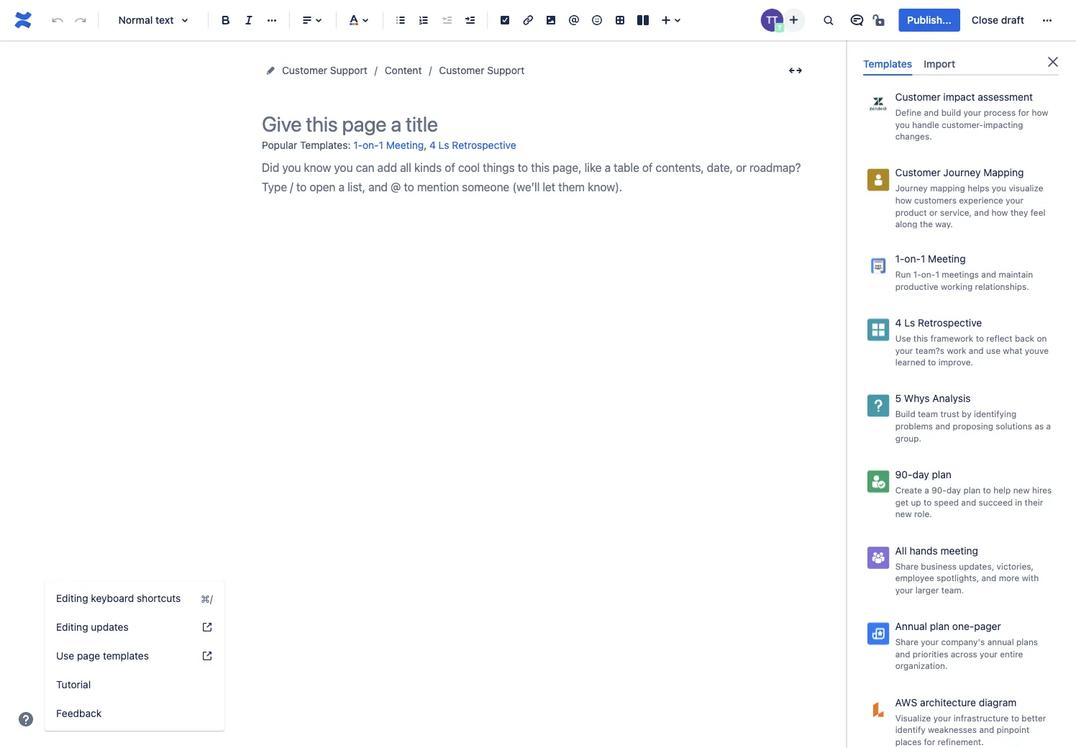 Task type: vqa. For each thing, say whether or not it's contained in the screenshot.
Filter by product Text Field
no



Task type: locate. For each thing, give the bounding box(es) containing it.
and inside 5 whys analysis build team trust by identifying problems and proposing solutions as a group.
[[935, 421, 950, 431]]

the inside customer journey mapping journey mapping helps you visualize how customers experience your product or service, and how they feel along the way.
[[920, 219, 933, 229]]

experience
[[959, 195, 1003, 205]]

0 vertical spatial 90-
[[895, 468, 913, 480]]

editing keyboard shortcuts
[[56, 592, 181, 604]]

your inside customer journey mapping journey mapping helps you visualize how customers experience your product or service, and how they feel along the way.
[[1006, 195, 1024, 205]]

for up "impacting"
[[1018, 107, 1029, 117]]

help
[[994, 485, 1011, 495]]

0 vertical spatial meeting
[[386, 139, 424, 151]]

trust
[[940, 409, 959, 419]]

1 vertical spatial the
[[920, 219, 933, 229]]

architecture
[[920, 696, 976, 708]]

editing for editing updates
[[56, 621, 88, 633]]

4 inside popular templates: 1-on-1 meeting , 4 ls retrospective
[[429, 139, 436, 151]]

your up they
[[1006, 195, 1024, 205]]

2 customer support link from the left
[[439, 62, 525, 79]]

1 vertical spatial 1-
[[895, 253, 905, 264]]

1 vertical spatial plan
[[964, 485, 981, 495]]

on- up run
[[905, 253, 921, 264]]

meeting
[[386, 139, 424, 151], [928, 253, 966, 264]]

4 right ,
[[429, 139, 436, 151]]

1 horizontal spatial meeting
[[928, 253, 966, 264]]

use inside 4 ls retrospective use this framework to reflect back on your team?s work and use what youve learned to improve.
[[895, 333, 911, 343]]

you inside the customer impact assessment define and build your process for how you handle customer-impacting changes.
[[895, 119, 910, 129]]

process
[[984, 107, 1016, 117]]

a right as
[[1046, 421, 1051, 431]]

up
[[911, 497, 921, 507]]

and right speed
[[961, 497, 976, 507]]

you down "mapping"
[[992, 183, 1006, 193]]

0 vertical spatial ls
[[439, 139, 449, 151]]

0 vertical spatial you
[[895, 119, 910, 129]]

close templates and import image
[[1045, 53, 1062, 70]]

customer support down indent tab icon
[[439, 64, 525, 76]]

customer inside the customer impact assessment define and build your process for how you handle customer-impacting changes.
[[895, 91, 941, 103]]

1 customer support from the left
[[282, 64, 367, 76]]

editing up editing updates
[[56, 592, 88, 604]]

0 horizontal spatial 1
[[379, 139, 383, 151]]

0 horizontal spatial use
[[56, 650, 74, 662]]

feel
[[1031, 207, 1046, 217]]

help image inside editing updates "link"
[[201, 622, 213, 633]]

meeting up meetings
[[928, 253, 966, 264]]

feedback
[[56, 707, 102, 719]]

1 vertical spatial a
[[925, 485, 929, 495]]

2 horizontal spatial 1-
[[913, 269, 921, 279]]

and up handle
[[924, 107, 939, 117]]

you inside customer journey mapping journey mapping helps you visualize how customers experience your product or service, and how they feel along the way.
[[992, 183, 1006, 193]]

learn the foundations of making powerful content. button
[[860, 8, 1062, 74]]

Main content area, start typing to enter text. text field
[[262, 158, 809, 197]]

impacting
[[983, 119, 1023, 129]]

and down infrastructure
[[979, 725, 994, 735]]

changes.
[[895, 131, 932, 141]]

1 horizontal spatial retrospective
[[918, 317, 982, 328]]

pinpoint
[[997, 725, 1030, 735]]

align left image
[[299, 12, 316, 29]]

across
[[951, 649, 977, 659]]

the up the powerful
[[920, 43, 933, 53]]

and up organization.
[[895, 649, 910, 659]]

1 editing from the top
[[56, 592, 88, 604]]

2 vertical spatial 1-
[[913, 269, 921, 279]]

plan left the one-
[[930, 620, 950, 632]]

and inside the customer impact assessment define and build your process for how you handle customer-impacting changes.
[[924, 107, 939, 117]]

1 horizontal spatial 1
[[921, 253, 925, 264]]

0 horizontal spatial how
[[895, 195, 912, 205]]

meeting left 4 ls retrospective "button"
[[386, 139, 424, 151]]

support down action item image
[[487, 64, 525, 76]]

1 horizontal spatial customer support link
[[439, 62, 525, 79]]

1 horizontal spatial customer support
[[439, 64, 525, 76]]

1- right templates:
[[353, 139, 363, 151]]

confluence image
[[12, 9, 35, 32], [12, 9, 35, 32]]

editing inside "link"
[[56, 621, 88, 633]]

plan up speed
[[932, 468, 952, 480]]

customer support link
[[282, 62, 367, 79], [439, 62, 525, 79]]

1-
[[353, 139, 363, 151], [895, 253, 905, 264], [913, 269, 921, 279]]

0 horizontal spatial retrospective
[[452, 139, 516, 151]]

ls right ,
[[439, 139, 449, 151]]

way.
[[935, 219, 953, 229]]

content
[[385, 64, 422, 76]]

0 vertical spatial journey
[[943, 167, 981, 178]]

customer support
[[282, 64, 367, 76], [439, 64, 525, 76]]

tab list
[[857, 52, 1065, 76]]

1 horizontal spatial how
[[992, 207, 1008, 217]]

use left page at the bottom left of page
[[56, 650, 74, 662]]

0 vertical spatial help image
[[201, 622, 213, 633]]

4 down productive
[[895, 317, 902, 328]]

link image
[[519, 12, 537, 29]]

how down assessment
[[1032, 107, 1048, 117]]

⌘/
[[201, 593, 213, 604]]

0 horizontal spatial 4
[[429, 139, 436, 151]]

0 vertical spatial day
[[913, 468, 929, 480]]

2 help image from the top
[[201, 650, 213, 662]]

for inside the customer impact assessment define and build your process for how you handle customer-impacting changes.
[[1018, 107, 1029, 117]]

1 vertical spatial 90-
[[932, 485, 947, 495]]

to up succeed
[[983, 485, 991, 495]]

all
[[895, 544, 907, 556]]

new
[[1013, 485, 1030, 495], [895, 509, 912, 519]]

and inside 4 ls retrospective use this framework to reflect back on your team?s work and use what youve learned to improve.
[[969, 345, 984, 355]]

1 left meetings
[[935, 269, 939, 279]]

1 support from the left
[[330, 64, 367, 76]]

text
[[155, 14, 174, 26]]

no restrictions image
[[871, 12, 889, 29]]

1 vertical spatial new
[[895, 509, 912, 519]]

ls inside 4 ls retrospective use this framework to reflect back on your team?s work and use what youve learned to improve.
[[904, 317, 915, 328]]

your down employee
[[895, 585, 913, 595]]

helps
[[968, 183, 989, 193]]

as
[[1035, 421, 1044, 431]]

use left this
[[895, 333, 911, 343]]

1 up productive
[[921, 253, 925, 264]]

annual
[[987, 637, 1014, 647]]

journey up product
[[895, 183, 928, 193]]

customer support link down indent tab icon
[[439, 62, 525, 79]]

share inside annual plan one-pager share your company's annual plans and priorities across your entire organization.
[[895, 637, 919, 647]]

and down experience
[[974, 207, 989, 217]]

90- up create
[[895, 468, 913, 480]]

1 horizontal spatial journey
[[943, 167, 981, 178]]

and inside annual plan one-pager share your company's annual plans and priorities across your entire organization.
[[895, 649, 910, 659]]

on- right templates:
[[363, 139, 379, 151]]

emoji image
[[588, 12, 606, 29]]

1 help image from the top
[[201, 622, 213, 633]]

0 vertical spatial 1-
[[353, 139, 363, 151]]

retrospective
[[452, 139, 516, 151], [918, 317, 982, 328]]

customer support for first 'customer support' link from left
[[282, 64, 367, 76]]

90- up speed
[[932, 485, 947, 495]]

1 horizontal spatial you
[[992, 183, 1006, 193]]

and inside customer journey mapping journey mapping helps you visualize how customers experience your product or service, and how they feel along the way.
[[974, 207, 989, 217]]

1
[[379, 139, 383, 151], [921, 253, 925, 264], [935, 269, 939, 279]]

to up the pinpoint
[[1011, 713, 1019, 723]]

page
[[77, 650, 100, 662]]

help image
[[201, 622, 213, 633], [201, 650, 213, 662]]

meetings
[[942, 269, 979, 279]]

for right places
[[924, 737, 935, 747]]

customers
[[914, 195, 957, 205]]

plan up succeed
[[964, 485, 981, 495]]

a inside 5 whys analysis build team trust by identifying problems and proposing solutions as a group.
[[1046, 421, 1051, 431]]

1 vertical spatial you
[[992, 183, 1006, 193]]

2 vertical spatial how
[[992, 207, 1008, 217]]

customer-
[[942, 119, 983, 129]]

your up customer- in the top right of the page
[[964, 107, 981, 117]]

journey up mapping
[[943, 167, 981, 178]]

0 horizontal spatial a
[[925, 485, 929, 495]]

invite to edit image
[[785, 11, 802, 28]]

1 vertical spatial for
[[924, 737, 935, 747]]

0 horizontal spatial customer support link
[[282, 62, 367, 79]]

1 vertical spatial meeting
[[928, 253, 966, 264]]

templates
[[103, 650, 149, 662]]

1- inside popular templates: 1-on-1 meeting , 4 ls retrospective
[[353, 139, 363, 151]]

impact
[[943, 91, 975, 103]]

customer support down align left image
[[282, 64, 367, 76]]

retrospective down "give this page a title" text box
[[452, 139, 516, 151]]

and inside aws architecture diagram visualize your infrastructure to better identify weaknesses and pinpoint places for refinement.
[[979, 725, 994, 735]]

0 horizontal spatial for
[[924, 737, 935, 747]]

speed
[[934, 497, 959, 507]]

4 ls retrospective use this framework to reflect back on your team?s work and use what youve learned to improve.
[[895, 317, 1049, 367]]

2 share from the top
[[895, 637, 919, 647]]

build
[[895, 409, 916, 419]]

make page full-width image
[[787, 62, 804, 79]]

hires
[[1032, 485, 1052, 495]]

infrastructure
[[954, 713, 1009, 723]]

retrospective up framework
[[918, 317, 982, 328]]

0 vertical spatial for
[[1018, 107, 1029, 117]]

0 vertical spatial 4
[[429, 139, 436, 151]]

1 vertical spatial journey
[[895, 183, 928, 193]]

2 support from the left
[[487, 64, 525, 76]]

customer up define
[[895, 91, 941, 103]]

action item image
[[496, 12, 514, 29]]

succeed
[[979, 497, 1013, 507]]

0 horizontal spatial meeting
[[386, 139, 424, 151]]

your inside 4 ls retrospective use this framework to reflect back on your team?s work and use what youve learned to improve.
[[895, 345, 913, 355]]

ls
[[439, 139, 449, 151], [904, 317, 915, 328]]

1 vertical spatial retrospective
[[918, 317, 982, 328]]

1 horizontal spatial use
[[895, 333, 911, 343]]

your
[[964, 107, 981, 117], [1006, 195, 1024, 205], [895, 345, 913, 355], [895, 585, 913, 595], [921, 637, 939, 647], [980, 649, 998, 659], [934, 713, 951, 723]]

organization.
[[895, 661, 948, 671]]

support for first 'customer support' link from left
[[330, 64, 367, 76]]

0 vertical spatial how
[[1032, 107, 1048, 117]]

editing
[[56, 592, 88, 604], [56, 621, 88, 633]]

1 horizontal spatial support
[[487, 64, 525, 76]]

0 vertical spatial 1
[[379, 139, 383, 151]]

support left content
[[330, 64, 367, 76]]

along
[[895, 219, 918, 229]]

ls up this
[[904, 317, 915, 328]]

outdent ⇧tab image
[[438, 12, 455, 29]]

and down trust on the bottom right of the page
[[935, 421, 950, 431]]

work
[[947, 345, 966, 355]]

your inside the customer impact assessment define and build your process for how you handle customer-impacting changes.
[[964, 107, 981, 117]]

how left they
[[992, 207, 1008, 217]]

retrospective inside popular templates: 1-on-1 meeting , 4 ls retrospective
[[452, 139, 516, 151]]

plan
[[932, 468, 952, 480], [964, 485, 981, 495], [930, 620, 950, 632]]

bullet list ⌘⇧8 image
[[392, 12, 409, 29]]

new up the in at bottom right
[[1013, 485, 1030, 495]]

tutorial button
[[45, 670, 224, 699]]

team?s
[[916, 345, 945, 355]]

1- up run
[[895, 253, 905, 264]]

1 horizontal spatial a
[[1046, 421, 1051, 431]]

1 share from the top
[[895, 561, 919, 571]]

2 vertical spatial on-
[[921, 269, 935, 279]]

learn
[[895, 43, 918, 53]]

help image inside use page templates link
[[201, 650, 213, 662]]

retrospective inside 4 ls retrospective use this framework to reflect back on your team?s work and use what youve learned to improve.
[[918, 317, 982, 328]]

1 horizontal spatial 1-
[[895, 253, 905, 264]]

relationships.
[[975, 281, 1029, 291]]

1 horizontal spatial for
[[1018, 107, 1029, 117]]

day up speed
[[947, 485, 961, 495]]

1 vertical spatial help image
[[201, 650, 213, 662]]

1 vertical spatial editing
[[56, 621, 88, 633]]

0 horizontal spatial ls
[[439, 139, 449, 151]]

0 vertical spatial new
[[1013, 485, 1030, 495]]

use page templates
[[56, 650, 149, 662]]

and left use on the top of the page
[[969, 345, 984, 355]]

your up learned
[[895, 345, 913, 355]]

0 vertical spatial editing
[[56, 592, 88, 604]]

your up the priorities
[[921, 637, 939, 647]]

and down updates,
[[982, 573, 997, 583]]

0 vertical spatial on-
[[363, 139, 379, 151]]

the down "or"
[[920, 219, 933, 229]]

build
[[941, 107, 961, 117]]

share up employee
[[895, 561, 919, 571]]

customer support link down align left image
[[282, 62, 367, 79]]

proposing
[[953, 421, 993, 431]]

their
[[1025, 497, 1043, 507]]

1- up productive
[[913, 269, 921, 279]]

2 customer support from the left
[[439, 64, 525, 76]]

your up weaknesses
[[934, 713, 951, 723]]

templates
[[863, 58, 912, 69]]

1 vertical spatial share
[[895, 637, 919, 647]]

1 horizontal spatial day
[[947, 485, 961, 495]]

1 horizontal spatial ls
[[904, 317, 915, 328]]

day up create
[[913, 468, 929, 480]]

new down get
[[895, 509, 912, 519]]

a right create
[[925, 485, 929, 495]]

0 vertical spatial use
[[895, 333, 911, 343]]

learn the foundations of making powerful content.
[[895, 43, 1026, 65]]

to down 'team?s'
[[928, 357, 936, 367]]

customer up customers
[[895, 167, 941, 178]]

share inside all hands meeting share business updates, victories, employee spotlights, and more with your larger team.
[[895, 561, 919, 571]]

0 horizontal spatial you
[[895, 119, 910, 129]]

productive
[[895, 281, 939, 291]]

you
[[895, 119, 910, 129], [992, 183, 1006, 193]]

a inside '90-day plan create a 90-day plan to help new hires get up to speed and succeed in their new role.'
[[925, 485, 929, 495]]

2 vertical spatial 1
[[935, 269, 939, 279]]

you down define
[[895, 119, 910, 129]]

1 vertical spatial ls
[[904, 317, 915, 328]]

2 editing from the top
[[56, 621, 88, 633]]

feedback button
[[45, 699, 224, 728]]

0 vertical spatial a
[[1046, 421, 1051, 431]]

1 vertical spatial use
[[56, 650, 74, 662]]

places
[[895, 737, 922, 747]]

and up relationships.
[[981, 269, 996, 279]]

0 horizontal spatial customer support
[[282, 64, 367, 76]]

2 horizontal spatial how
[[1032, 107, 1048, 117]]

on- up productive
[[921, 269, 935, 279]]

what
[[1003, 345, 1023, 355]]

0 vertical spatial share
[[895, 561, 919, 571]]

support
[[330, 64, 367, 76], [487, 64, 525, 76]]

0 vertical spatial retrospective
[[452, 139, 516, 151]]

hands
[[910, 544, 938, 556]]

tab list containing templates
[[857, 52, 1065, 76]]

plan inside annual plan one-pager share your company's annual plans and priorities across your entire organization.
[[930, 620, 950, 632]]

1-on-1 meeting button
[[353, 134, 424, 158]]

help image for use page templates
[[201, 650, 213, 662]]

0 vertical spatial the
[[920, 43, 933, 53]]

they
[[1011, 207, 1028, 217]]

1 horizontal spatial new
[[1013, 485, 1030, 495]]

1 left ,
[[379, 139, 383, 151]]

mention image
[[565, 12, 583, 29]]

move this page image
[[265, 65, 276, 76]]

working
[[941, 281, 973, 291]]

1 vertical spatial 4
[[895, 317, 902, 328]]

aws architecture diagram visualize your infrastructure to better identify weaknesses and pinpoint places for refinement.
[[895, 696, 1046, 747]]

share down annual
[[895, 637, 919, 647]]

0 horizontal spatial 1-
[[353, 139, 363, 151]]

0 horizontal spatial support
[[330, 64, 367, 76]]

day
[[913, 468, 929, 480], [947, 485, 961, 495]]

how up product
[[895, 195, 912, 205]]

1 horizontal spatial 4
[[895, 317, 902, 328]]

weaknesses
[[928, 725, 977, 735]]

2 vertical spatial plan
[[930, 620, 950, 632]]

editing up page at the bottom left of page
[[56, 621, 88, 633]]

1 customer support link from the left
[[282, 62, 367, 79]]

learned
[[895, 357, 926, 367]]

in
[[1015, 497, 1022, 507]]



Task type: describe. For each thing, give the bounding box(es) containing it.
use
[[986, 345, 1001, 355]]

ls inside popular templates: 1-on-1 meeting , 4 ls retrospective
[[439, 139, 449, 151]]

team
[[918, 409, 938, 419]]

by
[[962, 409, 972, 419]]

run
[[895, 269, 911, 279]]

foundations
[[936, 43, 984, 53]]

normal text button
[[104, 4, 202, 36]]

framework
[[931, 333, 974, 343]]

to right "up"
[[924, 497, 932, 507]]

victories,
[[997, 561, 1034, 571]]

role.
[[914, 509, 932, 519]]

italic ⌘i image
[[240, 12, 258, 29]]

your inside aws architecture diagram visualize your infrastructure to better identify weaknesses and pinpoint places for refinement.
[[934, 713, 951, 723]]

to inside aws architecture diagram visualize your infrastructure to better identify weaknesses and pinpoint places for refinement.
[[1011, 713, 1019, 723]]

0 horizontal spatial journey
[[895, 183, 928, 193]]

business
[[921, 561, 957, 571]]

terry turtle image
[[761, 9, 784, 32]]

comment icon image
[[848, 12, 866, 29]]

to left reflect
[[976, 333, 984, 343]]

publish... button
[[899, 9, 960, 32]]

employee
[[895, 573, 934, 583]]

customer support for first 'customer support' link from the right
[[439, 64, 525, 76]]

pager
[[974, 620, 1001, 632]]

publish...
[[907, 14, 952, 26]]

1-on-1 meeting run 1-on-1 meetings and maintain productive working relationships.
[[895, 253, 1033, 291]]

spotlights,
[[937, 573, 979, 583]]

popular
[[262, 139, 297, 151]]

diagram
[[979, 696, 1017, 708]]

more formatting image
[[263, 12, 281, 29]]

support for first 'customer support' link from the right
[[487, 64, 525, 76]]

meeting
[[941, 544, 978, 556]]

0 horizontal spatial new
[[895, 509, 912, 519]]

get
[[895, 497, 909, 507]]

more
[[999, 573, 1020, 583]]

shortcuts
[[137, 592, 181, 604]]

5 whys analysis build team trust by identifying problems and proposing solutions as a group.
[[895, 393, 1051, 443]]

product
[[895, 207, 927, 217]]

annual
[[895, 620, 927, 632]]

editing updates
[[56, 621, 129, 633]]

0 vertical spatial plan
[[932, 468, 952, 480]]

and inside '90-day plan create a 90-day plan to help new hires get up to speed and succeed in their new role.'
[[961, 497, 976, 507]]

editing updates link
[[45, 613, 224, 642]]

customer right move this page 'image'
[[282, 64, 327, 76]]

add image, video, or file image
[[542, 12, 560, 29]]

4 ls retrospective button
[[429, 134, 516, 158]]

indent tab image
[[461, 12, 478, 29]]

on
[[1037, 333, 1047, 343]]

1 horizontal spatial 90-
[[932, 485, 947, 495]]

identifying
[[974, 409, 1017, 419]]

handle
[[912, 119, 939, 129]]

4 inside 4 ls retrospective use this framework to reflect back on your team?s work and use what youve learned to improve.
[[895, 317, 902, 328]]

updates
[[91, 621, 129, 633]]

content.
[[933, 55, 966, 65]]

import
[[924, 58, 955, 69]]

customer inside customer journey mapping journey mapping helps you visualize how customers experience your product or service, and how they feel along the way.
[[895, 167, 941, 178]]

help image
[[17, 711, 35, 728]]

close
[[972, 14, 999, 26]]

assessment
[[978, 91, 1033, 103]]

whys
[[904, 393, 930, 404]]

better
[[1022, 713, 1046, 723]]

1 vertical spatial how
[[895, 195, 912, 205]]

layouts image
[[634, 12, 652, 29]]

normal
[[118, 14, 153, 26]]

meeting inside 1-on-1 meeting run 1-on-1 meetings and maintain productive working relationships.
[[928, 253, 966, 264]]

editing for editing keyboard shortcuts
[[56, 592, 88, 604]]

1 vertical spatial 1
[[921, 253, 925, 264]]

tutorial
[[56, 679, 91, 691]]

help image for editing updates
[[201, 622, 213, 633]]

2 horizontal spatial 1
[[935, 269, 939, 279]]

all hands meeting share business updates, victories, employee spotlights, and more with your larger team.
[[895, 544, 1039, 595]]

annual plan one-pager share your company's annual plans and priorities across your entire organization.
[[895, 620, 1038, 671]]

0 horizontal spatial 90-
[[895, 468, 913, 480]]

redo ⌘⇧z image
[[72, 12, 89, 29]]

draft
[[1001, 14, 1024, 26]]

and inside all hands meeting share business updates, victories, employee spotlights, and more with your larger team.
[[982, 573, 997, 583]]

problems
[[895, 421, 933, 431]]

team.
[[941, 585, 964, 595]]

use inside use page templates link
[[56, 650, 74, 662]]

1 vertical spatial day
[[947, 485, 961, 495]]

numbered list ⌘⇧7 image
[[415, 12, 432, 29]]

maintain
[[999, 269, 1033, 279]]

for inside aws architecture diagram visualize your infrastructure to better identify weaknesses and pinpoint places for refinement.
[[924, 737, 935, 747]]

normal text
[[118, 14, 174, 26]]

1 inside popular templates: 1-on-1 meeting , 4 ls retrospective
[[379, 139, 383, 151]]

priorities
[[913, 649, 948, 659]]

making
[[997, 43, 1026, 53]]

90-day plan create a 90-day plan to help new hires get up to speed and succeed in their new role.
[[895, 468, 1052, 519]]

larger
[[916, 585, 939, 595]]

improve.
[[939, 357, 973, 367]]

group.
[[895, 433, 921, 443]]

and inside 1-on-1 meeting run 1-on-1 meetings and maintain productive working relationships.
[[981, 269, 996, 279]]

1 vertical spatial on-
[[905, 253, 921, 264]]

customer journey mapping journey mapping helps you visualize how customers experience your product or service, and how they feel along the way.
[[895, 167, 1046, 229]]

entire
[[1000, 649, 1023, 659]]

how inside the customer impact assessment define and build your process for how you handle customer-impacting changes.
[[1032, 107, 1048, 117]]

use page templates link
[[45, 642, 224, 670]]

close draft button
[[963, 9, 1033, 32]]

your down annual
[[980, 649, 998, 659]]

mapping
[[984, 167, 1024, 178]]

visualize
[[1009, 183, 1043, 193]]

content link
[[385, 62, 422, 79]]

meeting inside popular templates: 1-on-1 meeting , 4 ls retrospective
[[386, 139, 424, 151]]

updates,
[[959, 561, 994, 571]]

,
[[424, 139, 427, 151]]

youve
[[1025, 345, 1049, 355]]

customer down indent tab icon
[[439, 64, 484, 76]]

on- inside popular templates: 1-on-1 meeting , 4 ls retrospective
[[363, 139, 379, 151]]

more image
[[1039, 12, 1056, 29]]

visualize
[[895, 713, 931, 723]]

the inside the learn the foundations of making powerful content.
[[920, 43, 933, 53]]

aws
[[895, 696, 917, 708]]

plans
[[1016, 637, 1038, 647]]

Give this page a title text field
[[262, 112, 809, 136]]

bold ⌘b image
[[217, 12, 235, 29]]

back
[[1015, 333, 1034, 343]]

table image
[[611, 12, 629, 29]]

0 horizontal spatial day
[[913, 468, 929, 480]]

find and replace image
[[820, 12, 837, 29]]

5
[[895, 393, 901, 404]]

create
[[895, 485, 922, 495]]

refinement.
[[938, 737, 984, 747]]

undo ⌘z image
[[49, 12, 66, 29]]

customer impact assessment define and build your process for how you handle customer-impacting changes.
[[895, 91, 1048, 141]]

your inside all hands meeting share business updates, victories, employee spotlights, and more with your larger team.
[[895, 585, 913, 595]]

this
[[913, 333, 928, 343]]

powerful
[[895, 55, 931, 65]]

solutions
[[996, 421, 1032, 431]]



